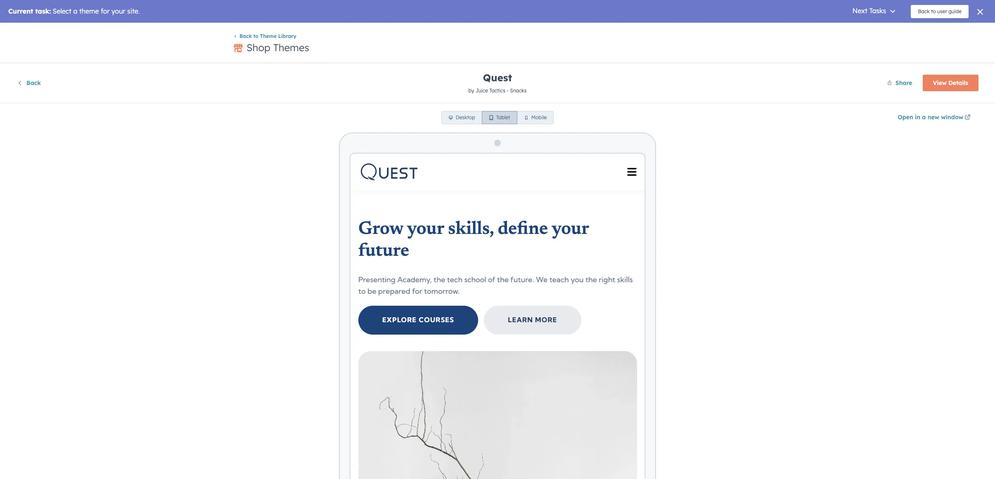 Task type: describe. For each thing, give the bounding box(es) containing it.
back
[[240, 33, 252, 39]]

shop
[[247, 41, 271, 54]]

back to theme library
[[240, 33, 297, 39]]

shop themes
[[247, 41, 309, 54]]



Task type: vqa. For each thing, say whether or not it's contained in the screenshot.
back to theme library link at top left
yes



Task type: locate. For each thing, give the bounding box(es) containing it.
to
[[254, 33, 259, 39]]

back to theme library link
[[233, 33, 297, 39]]

library
[[278, 33, 297, 39]]

themes
[[273, 41, 309, 54]]

theme
[[260, 33, 277, 39]]



